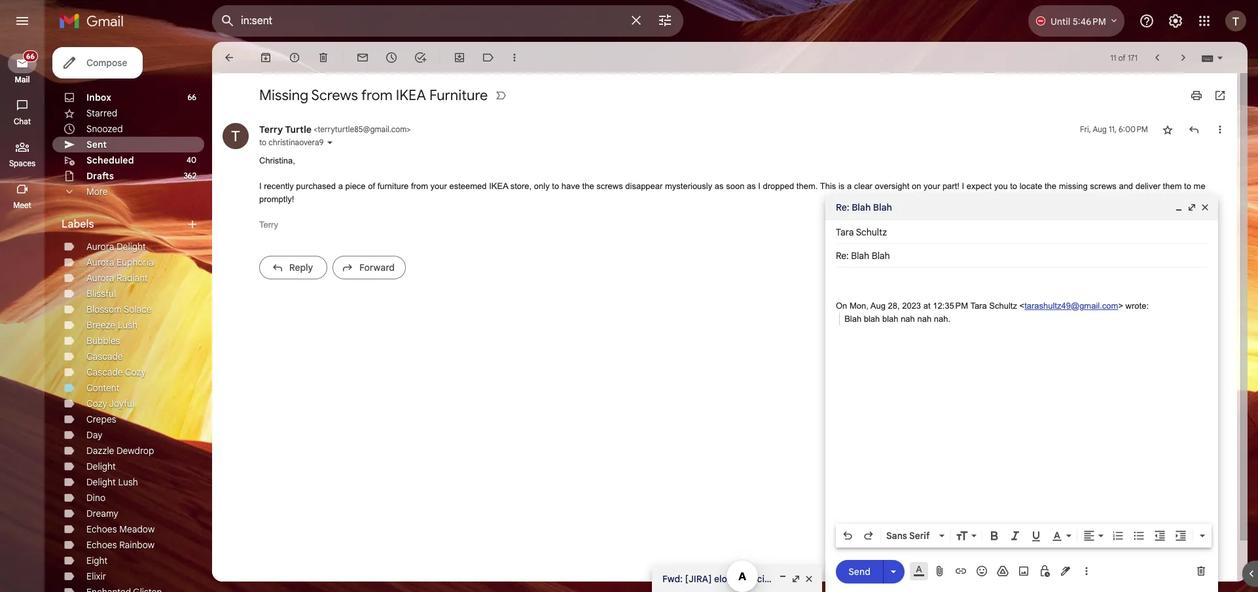 Task type: locate. For each thing, give the bounding box(es) containing it.
compose button
[[52, 47, 143, 79]]

wrote:
[[1126, 301, 1149, 311]]

i right "part!"
[[962, 181, 964, 191]]

1 vertical spatial lush
[[118, 477, 138, 488]]

ikea left store, on the left top
[[489, 181, 508, 191]]

of right 11
[[1118, 53, 1126, 63]]

1 vertical spatial aurora
[[86, 257, 114, 268]]

0 horizontal spatial you
[[875, 573, 891, 585]]

fri, aug 11, 6:00 pm
[[1080, 124, 1148, 134]]

aug left 11,
[[1093, 124, 1107, 134]]

ikea inside i recently purchased a piece of furniture from your esteemed ikea store, only to have the screws disappear mysteriously as soon as i dropped them. this is a clear oversight on your part! i expect you to locate the missing screws and deliver them to me promptly!
[[489, 181, 508, 191]]

as left soon
[[715, 181, 724, 191]]

1 vertical spatial echoes
[[86, 539, 117, 551]]

clear search image
[[623, 7, 649, 33]]

1 nah from the left
[[901, 314, 915, 324]]

meet heading
[[0, 200, 45, 211]]

>
[[407, 124, 411, 134], [1118, 301, 1123, 311]]

redo ‪(⌘y)‬ image
[[862, 530, 875, 543]]

is
[[839, 181, 845, 191]]

1 vertical spatial >
[[1118, 301, 1123, 311]]

2 nah from the left
[[917, 314, 932, 324]]

1 horizontal spatial you
[[994, 181, 1008, 191]]

0 horizontal spatial close image
[[804, 574, 814, 585]]

cascade
[[86, 351, 123, 363], [86, 367, 123, 378]]

echoes rainbow
[[86, 539, 155, 551]]

2 horizontal spatial i
[[962, 181, 964, 191]]

1 vertical spatial terry
[[259, 220, 278, 229]]

day link
[[86, 429, 103, 441]]

aurora euphoria
[[86, 257, 154, 268]]

2 as from the left
[[747, 181, 756, 191]]

starred link
[[86, 107, 117, 119]]

starred
[[86, 107, 117, 119]]

delight for the delight link
[[86, 461, 116, 473]]

from
[[361, 86, 393, 104], [411, 181, 428, 191]]

echoes down dreamy
[[86, 524, 117, 536]]

formatting options toolbar
[[836, 524, 1212, 548]]

0 vertical spatial delight
[[117, 241, 146, 253]]

1 horizontal spatial 66
[[187, 92, 196, 102]]

delight down the delight link
[[86, 477, 116, 488]]

aurora
[[86, 241, 114, 253], [86, 257, 114, 268], [86, 272, 114, 284]]

1 as from the left
[[715, 181, 724, 191]]

lush down "blossom solace" link
[[118, 319, 138, 331]]

i left recently
[[259, 181, 262, 191]]

1 horizontal spatial pop out image
[[1187, 202, 1197, 213]]

scheduled link
[[86, 154, 134, 166]]

send
[[849, 566, 871, 578]]

1 horizontal spatial i
[[758, 181, 761, 191]]

blah right re:
[[852, 202, 871, 213]]

1 vertical spatial delight
[[86, 461, 116, 473]]

Search in mail text field
[[241, 14, 621, 27]]

dewdrop
[[117, 445, 154, 457]]

locate
[[1020, 181, 1042, 191]]

delight
[[117, 241, 146, 253], [86, 461, 116, 473], [86, 477, 116, 488]]

2 vertical spatial aurora
[[86, 272, 114, 284]]

schultz right 12:35 pm
[[989, 301, 1017, 311]]

1 horizontal spatial screws
[[1090, 181, 1117, 191]]

insert signature image
[[1059, 565, 1072, 578]]

1 echoes from the top
[[86, 524, 117, 536]]

a left piece
[[338, 181, 343, 191]]

i left the dropped
[[758, 181, 761, 191]]

2 i from the left
[[758, 181, 761, 191]]

add to tasks image
[[414, 51, 427, 64]]

0 vertical spatial <
[[314, 124, 318, 134]]

1 screws from the left
[[597, 181, 623, 191]]

elixir
[[86, 571, 106, 583]]

1 horizontal spatial nah
[[917, 314, 932, 324]]

0 horizontal spatial minimize image
[[778, 574, 788, 585]]

screws left and
[[1090, 181, 1117, 191]]

from up terryturtle85@gmail.com
[[361, 86, 393, 104]]

breeze
[[86, 319, 115, 331]]

1 cascade from the top
[[86, 351, 123, 363]]

0 vertical spatial >
[[407, 124, 411, 134]]

lush down dewdrop
[[118, 477, 138, 488]]

3 aurora from the top
[[86, 272, 114, 284]]

0 horizontal spatial screws
[[597, 181, 623, 191]]

tara down re:
[[836, 227, 854, 238]]

not starred image
[[1161, 123, 1174, 136]]

close image for blah
[[1200, 202, 1210, 213]]

close image left gtms-
[[804, 574, 814, 585]]

delight down "dazzle"
[[86, 461, 116, 473]]

0 vertical spatial echoes
[[86, 524, 117, 536]]

2 terry from the top
[[259, 220, 278, 229]]

1 terry from the top
[[259, 124, 283, 136]]

> down missing screws from ikea furniture
[[407, 124, 411, 134]]

you inside i recently purchased a piece of furniture from your esteemed ikea store, only to have the screws disappear mysteriously as soon as i dropped them. this is a clear oversight on your part! i expect you to locate the missing screws and deliver them to me promptly!
[[994, 181, 1008, 191]]

echoes up eight link
[[86, 539, 117, 551]]

1 horizontal spatial a
[[847, 181, 852, 191]]

2023
[[902, 301, 921, 311]]

send button
[[836, 560, 883, 584]]

a right is
[[847, 181, 852, 191]]

blah down "mon,"
[[845, 314, 862, 324]]

minimize image left gtms-
[[778, 574, 788, 585]]

schultz down re: blah blah
[[856, 227, 887, 238]]

0 horizontal spatial as
[[715, 181, 724, 191]]

dazzle
[[86, 445, 114, 457]]

pop out image down me
[[1187, 202, 1197, 213]]

the right the locate
[[1045, 181, 1057, 191]]

blah inside the "on mon, aug 28, 2023 at 12:35 pm tara schultz < tarashultz49@gmail.com > wrote: blah blah blah nah nah nah."
[[845, 314, 862, 324]]

nah down 2023
[[901, 314, 915, 324]]

delight lush
[[86, 477, 138, 488]]

sent link
[[86, 139, 107, 151]]

66 up 40 at the top of the page
[[187, 92, 196, 102]]

aug inside the "on mon, aug 28, 2023 at 12:35 pm tara schultz < tarashultz49@gmail.com > wrote: blah blah blah nah nah nah."
[[871, 301, 886, 311]]

1 vertical spatial ikea
[[489, 181, 508, 191]]

furniture
[[378, 181, 409, 191]]

have
[[562, 181, 580, 191]]

dazzle dewdrop link
[[86, 445, 154, 457]]

0 horizontal spatial i
[[259, 181, 262, 191]]

cascade down cascade link
[[86, 367, 123, 378]]

0 vertical spatial pop out image
[[1187, 202, 1197, 213]]

of right piece
[[368, 181, 375, 191]]

delight up euphoria
[[117, 241, 146, 253]]

indent more ‪(⌘])‬ image
[[1174, 530, 1188, 543]]

blah down "mon,"
[[864, 314, 880, 324]]

aurora up blissful link on the left
[[86, 272, 114, 284]]

pop out image
[[1187, 202, 1197, 213], [791, 574, 801, 585]]

mon,
[[850, 301, 869, 311]]

sans
[[886, 530, 907, 542]]

screws left disappear
[[597, 181, 623, 191]]

back to sent mail image
[[223, 51, 236, 64]]

close image down me
[[1200, 202, 1210, 213]]

navigation containing mail
[[0, 42, 46, 592]]

40
[[187, 155, 196, 165]]

66 inside 66 link
[[26, 52, 35, 61]]

0 vertical spatial 66
[[26, 52, 35, 61]]

3 i from the left
[[962, 181, 964, 191]]

0 vertical spatial minimize image
[[1174, 202, 1184, 213]]

0 vertical spatial terry
[[259, 124, 283, 136]]

1 vertical spatial schultz
[[989, 301, 1017, 311]]

a
[[338, 181, 343, 191], [847, 181, 852, 191]]

1 horizontal spatial from
[[411, 181, 428, 191]]

66 up mail
[[26, 52, 35, 61]]

assigned
[[782, 573, 820, 585]]

nah.
[[934, 314, 951, 324]]

tara right 12:35 pm
[[970, 301, 987, 311]]

fwd: [jira] eloisefrancis23 assigned gtms-16 to you
[[663, 573, 891, 585]]

pop out image for blah
[[1187, 202, 1197, 213]]

the right have
[[582, 181, 594, 191]]

re:
[[836, 202, 850, 213]]

0 horizontal spatial nah
[[901, 314, 915, 324]]

Search in mail search field
[[212, 5, 683, 37]]

1 horizontal spatial close image
[[1200, 202, 1210, 213]]

labels heading
[[62, 218, 186, 231]]

blah
[[864, 314, 880, 324], [882, 314, 899, 324]]

0 vertical spatial close image
[[1200, 202, 1210, 213]]

terry for terry turtle < terryturtle85@gmail.com >
[[259, 124, 283, 136]]

to
[[259, 137, 267, 147], [552, 181, 559, 191], [1010, 181, 1017, 191], [1184, 181, 1191, 191], [864, 573, 873, 585]]

0 horizontal spatial <
[[314, 124, 318, 134]]

> inside the "on mon, aug 28, 2023 at 12:35 pm tara schultz < tarashultz49@gmail.com > wrote: blah blah blah nah nah nah."
[[1118, 301, 1123, 311]]

newer image
[[1151, 51, 1164, 64]]

0 vertical spatial you
[[994, 181, 1008, 191]]

schultz
[[856, 227, 887, 238], [989, 301, 1017, 311]]

delete image
[[317, 51, 330, 64]]

1 horizontal spatial of
[[1118, 53, 1126, 63]]

cascade cozy link
[[86, 367, 146, 378]]

underline ‪(⌘u)‬ image
[[1030, 530, 1043, 543]]

content link
[[86, 382, 119, 394]]

1 horizontal spatial ikea
[[489, 181, 508, 191]]

blah down oversight
[[873, 202, 892, 213]]

cozy
[[125, 367, 146, 378], [86, 398, 107, 410]]

aurora euphoria link
[[86, 257, 154, 268]]

0 horizontal spatial 66
[[26, 52, 35, 61]]

1 horizontal spatial <
[[1020, 301, 1025, 311]]

1 vertical spatial pop out image
[[791, 574, 801, 585]]

2 aurora from the top
[[86, 257, 114, 268]]

1 vertical spatial cozy
[[86, 398, 107, 410]]

0 horizontal spatial cozy
[[86, 398, 107, 410]]

aurora up aurora euphoria link on the left top
[[86, 241, 114, 253]]

1 vertical spatial close image
[[804, 574, 814, 585]]

< right turtle
[[314, 124, 318, 134]]

0 horizontal spatial aug
[[871, 301, 886, 311]]

2 blah from the left
[[882, 314, 899, 324]]

0 vertical spatial lush
[[118, 319, 138, 331]]

1 vertical spatial tara
[[970, 301, 987, 311]]

spaces
[[9, 158, 35, 168]]

your left esteemed
[[430, 181, 447, 191]]

aurora radiant
[[86, 272, 148, 284]]

1 horizontal spatial as
[[747, 181, 756, 191]]

bulleted list ‪(⌘⇧8)‬ image
[[1133, 530, 1146, 543]]

0 vertical spatial cascade
[[86, 351, 123, 363]]

1 vertical spatial from
[[411, 181, 428, 191]]

move to inbox image
[[453, 51, 466, 64]]

> left wrote: at bottom right
[[1118, 301, 1123, 311]]

1 horizontal spatial aug
[[1093, 124, 1107, 134]]

1 horizontal spatial minimize image
[[1174, 202, 1184, 213]]

0 horizontal spatial blah
[[864, 314, 880, 324]]

meadow
[[119, 524, 155, 536]]

dazzle dewdrop
[[86, 445, 154, 457]]

i recently purchased a piece of furniture from your esteemed ikea store, only to have the screws disappear mysteriously as soon as i dropped them. this is a clear oversight on your part! i expect you to locate the missing screws and deliver them to me promptly!
[[259, 181, 1206, 204]]

0 horizontal spatial tara
[[836, 227, 854, 238]]

euphoria
[[117, 257, 154, 268]]

0 horizontal spatial of
[[368, 181, 375, 191]]

your right the on
[[924, 181, 940, 191]]

1 aurora from the top
[[86, 241, 114, 253]]

to right only
[[552, 181, 559, 191]]

to left the locate
[[1010, 181, 1017, 191]]

0 vertical spatial aurora
[[86, 241, 114, 253]]

2 vertical spatial delight
[[86, 477, 116, 488]]

aurora down aurora delight link
[[86, 257, 114, 268]]

0 vertical spatial schultz
[[856, 227, 887, 238]]

as right soon
[[747, 181, 756, 191]]

to left me
[[1184, 181, 1191, 191]]

purchased
[[296, 181, 336, 191]]

labels image
[[482, 51, 495, 64]]

2 echoes from the top
[[86, 539, 117, 551]]

1 horizontal spatial >
[[1118, 301, 1123, 311]]

0 horizontal spatial ikea
[[396, 86, 426, 104]]

nah down at
[[917, 314, 932, 324]]

at
[[924, 301, 931, 311]]

2 cascade from the top
[[86, 367, 123, 378]]

you right expect
[[994, 181, 1008, 191]]

0 horizontal spatial from
[[361, 86, 393, 104]]

piece
[[345, 181, 366, 191]]

tara schultz
[[836, 227, 887, 238]]

1 vertical spatial <
[[1020, 301, 1025, 311]]

0 horizontal spatial schultz
[[856, 227, 887, 238]]

esteemed
[[449, 181, 487, 191]]

minimize image down them on the top right
[[1174, 202, 1184, 213]]

terry up to christinaovera9
[[259, 124, 283, 136]]

< down subject field
[[1020, 301, 1025, 311]]

from right furniture on the left top of page
[[411, 181, 428, 191]]

navigation
[[0, 42, 46, 592]]

1 vertical spatial aug
[[871, 301, 886, 311]]

pop out image left gtms-
[[791, 574, 801, 585]]

terry down promptly!
[[259, 220, 278, 229]]

delight for delight lush
[[86, 477, 116, 488]]

cozy up the crepes link
[[86, 398, 107, 410]]

2 your from the left
[[924, 181, 940, 191]]

Subject field
[[836, 249, 1208, 263]]

blossom solace
[[86, 304, 152, 316]]

lush
[[118, 319, 138, 331], [118, 477, 138, 488]]

cozy up joyful
[[125, 367, 146, 378]]

soon
[[726, 181, 745, 191]]

blah down 28,
[[882, 314, 899, 324]]

aurora radiant link
[[86, 272, 148, 284]]

1 vertical spatial cascade
[[86, 367, 123, 378]]

aug left 28,
[[871, 301, 886, 311]]

0 horizontal spatial the
[[582, 181, 594, 191]]

1 horizontal spatial schultz
[[989, 301, 1017, 311]]

1 vertical spatial of
[[368, 181, 375, 191]]

cascade down bubbles
[[86, 351, 123, 363]]

minimize image
[[1174, 202, 1184, 213], [778, 574, 788, 585]]

minimize image for eloisefrancis23
[[778, 574, 788, 585]]

0 vertical spatial cozy
[[125, 367, 146, 378]]

1 vertical spatial minimize image
[[778, 574, 788, 585]]

< inside terry turtle < terryturtle85@gmail.com >
[[314, 124, 318, 134]]

mark as unread image
[[356, 51, 369, 64]]

echoes for echoes meadow
[[86, 524, 117, 536]]

cascade link
[[86, 351, 123, 363]]

0 vertical spatial aug
[[1093, 124, 1107, 134]]

0 horizontal spatial your
[[430, 181, 447, 191]]

close image
[[1200, 202, 1210, 213], [804, 574, 814, 585]]

elixir link
[[86, 571, 106, 583]]

0 vertical spatial of
[[1118, 53, 1126, 63]]

2 the from the left
[[1045, 181, 1057, 191]]

blossom
[[86, 304, 122, 316]]

1 horizontal spatial your
[[924, 181, 940, 191]]

16
[[852, 573, 861, 585]]

mysteriously
[[665, 181, 712, 191]]

1 horizontal spatial blah
[[882, 314, 899, 324]]

0 horizontal spatial pop out image
[[791, 574, 801, 585]]

insert link ‪(⌘k)‬ image
[[954, 565, 968, 578]]

terry turtle cell
[[259, 124, 411, 136]]

0 horizontal spatial >
[[407, 124, 411, 134]]

0 horizontal spatial a
[[338, 181, 343, 191]]

you right send
[[875, 573, 891, 585]]

dino link
[[86, 492, 105, 504]]

ikea down add to tasks icon
[[396, 86, 426, 104]]

1 horizontal spatial tara
[[970, 301, 987, 311]]

chat heading
[[0, 117, 45, 127]]

the
[[582, 181, 594, 191], [1045, 181, 1057, 191]]

aug
[[1093, 124, 1107, 134], [871, 301, 886, 311]]

echoes rainbow link
[[86, 539, 155, 551]]

bubbles link
[[86, 335, 120, 347]]

your
[[430, 181, 447, 191], [924, 181, 940, 191]]

schultz inside the "on mon, aug 28, 2023 at 12:35 pm tara schultz < tarashultz49@gmail.com > wrote: blah blah blah nah nah nah."
[[989, 301, 1017, 311]]

dropped
[[763, 181, 794, 191]]

lush for breeze lush
[[118, 319, 138, 331]]

1 horizontal spatial the
[[1045, 181, 1057, 191]]



Task type: describe. For each thing, give the bounding box(es) containing it.
missing
[[1059, 181, 1088, 191]]

day
[[86, 429, 103, 441]]

reply link
[[259, 256, 327, 280]]

1 your from the left
[[430, 181, 447, 191]]

drafts
[[86, 170, 114, 182]]

1 i from the left
[[259, 181, 262, 191]]

them.
[[797, 181, 818, 191]]

store,
[[510, 181, 532, 191]]

more formatting options image
[[1196, 530, 1209, 543]]

search in mail image
[[216, 9, 240, 33]]

drafts link
[[86, 170, 114, 182]]

fri, aug 11, 6:00 pm cell
[[1080, 123, 1148, 136]]

2 screws from the left
[[1090, 181, 1117, 191]]

cozy joyful
[[86, 398, 134, 410]]

breeze lush
[[86, 319, 138, 331]]

11
[[1111, 53, 1116, 63]]

me
[[1194, 181, 1206, 191]]

scheduled
[[86, 154, 134, 166]]

more options image
[[1083, 565, 1091, 578]]

delight link
[[86, 461, 116, 473]]

re: blah blah dialog
[[826, 194, 1218, 592]]

echoes meadow
[[86, 524, 155, 536]]

eloisefrancis23
[[714, 573, 779, 585]]

turtle
[[285, 124, 312, 136]]

to up christina,
[[259, 137, 267, 147]]

dreamy
[[86, 508, 118, 520]]

delight lush link
[[86, 477, 138, 488]]

dreamy link
[[86, 508, 118, 520]]

fwd:
[[663, 573, 683, 585]]

aurora for aurora radiant
[[86, 272, 114, 284]]

terryturtle85@gmail.com
[[318, 124, 407, 134]]

0 vertical spatial tara
[[836, 227, 854, 238]]

sans serif
[[886, 530, 930, 542]]

rainbow
[[119, 539, 155, 551]]

reply
[[289, 262, 313, 274]]

on
[[912, 181, 921, 191]]

eight link
[[86, 555, 108, 567]]

settings image
[[1168, 13, 1184, 29]]

screws
[[311, 86, 358, 104]]

expect
[[967, 181, 992, 191]]

Not starred checkbox
[[1161, 123, 1174, 136]]

cascade for cascade link
[[86, 351, 123, 363]]

aurora for aurora delight
[[86, 241, 114, 253]]

attach files image
[[934, 565, 947, 578]]

joyful
[[109, 398, 134, 410]]

aug inside the fri, aug 11, 6:00 pm cell
[[1093, 124, 1107, 134]]

support image
[[1139, 13, 1155, 29]]

toggle confidential mode image
[[1038, 565, 1051, 578]]

tarashultz49@gmail.com
[[1025, 301, 1118, 311]]

this
[[820, 181, 836, 191]]

archive image
[[259, 51, 272, 64]]

insert photo image
[[1017, 565, 1030, 578]]

more button
[[52, 184, 204, 200]]

forward link
[[333, 256, 406, 280]]

sans serif option
[[884, 530, 937, 543]]

11,
[[1109, 124, 1117, 134]]

solace
[[124, 304, 152, 316]]

1 vertical spatial 66
[[187, 92, 196, 102]]

snoozed
[[86, 123, 123, 135]]

gmail image
[[59, 8, 130, 34]]

older image
[[1177, 51, 1190, 64]]

furniture
[[429, 86, 488, 104]]

aurora for aurora euphoria
[[86, 257, 114, 268]]

minimize image for blah
[[1174, 202, 1184, 213]]

0 vertical spatial ikea
[[396, 86, 426, 104]]

1 the from the left
[[582, 181, 594, 191]]

[jira]
[[685, 573, 712, 585]]

advanced search options image
[[652, 7, 678, 33]]

to right 16
[[864, 573, 873, 585]]

close image for eloisefrancis23
[[804, 574, 814, 585]]

1 blah from the left
[[864, 314, 880, 324]]

them
[[1163, 181, 1182, 191]]

indent less ‪(⌘[)‬ image
[[1153, 530, 1167, 543]]

deliver
[[1136, 181, 1161, 191]]

0 vertical spatial from
[[361, 86, 393, 104]]

radiant
[[117, 272, 148, 284]]

christina,
[[259, 156, 295, 166]]

pop out image for eloisefrancis23
[[791, 574, 801, 585]]

from inside i recently purchased a piece of furniture from your esteemed ikea store, only to have the screws disappear mysteriously as soon as i dropped them. this is a clear oversight on your part! i expect you to locate the missing screws and deliver them to me promptly!
[[411, 181, 428, 191]]

discard draft ‪(⌘⇧d)‬ image
[[1195, 565, 1208, 578]]

oversight
[[875, 181, 910, 191]]

11 of 171
[[1111, 53, 1138, 63]]

1 vertical spatial you
[[875, 573, 891, 585]]

cozy joyful link
[[86, 398, 134, 410]]

forward
[[359, 262, 395, 274]]

snooze image
[[385, 51, 398, 64]]

recently
[[264, 181, 294, 191]]

clear
[[854, 181, 873, 191]]

main menu image
[[14, 13, 30, 29]]

to christinaovera9
[[259, 137, 324, 147]]

Message Body text field
[[836, 274, 1208, 520]]

cascade for cascade cozy
[[86, 367, 123, 378]]

lush for delight lush
[[118, 477, 138, 488]]

tara inside the "on mon, aug 28, 2023 at 12:35 pm tara schultz < tarashultz49@gmail.com > wrote: blah blah blah nah nah nah."
[[970, 301, 987, 311]]

> inside terry turtle < terryturtle85@gmail.com >
[[407, 124, 411, 134]]

re: blah blah
[[836, 202, 892, 213]]

missing screws from ikea furniture
[[259, 86, 488, 104]]

select input tool image
[[1216, 53, 1224, 63]]

spaces heading
[[0, 158, 45, 169]]

terry for terry
[[259, 220, 278, 229]]

bubbles
[[86, 335, 120, 347]]

report spam image
[[288, 51, 301, 64]]

undo ‪(⌘z)‬ image
[[841, 530, 854, 543]]

on mon, aug 28, 2023 at 12:35 pm tara schultz < tarashultz49@gmail.com > wrote: blah blah blah nah nah nah.
[[836, 301, 1149, 324]]

more send options image
[[887, 565, 900, 578]]

< inside the "on mon, aug 28, 2023 at 12:35 pm tara schultz < tarashultz49@gmail.com > wrote: blah blah blah nah nah nah."
[[1020, 301, 1025, 311]]

italic ‪(⌘i)‬ image
[[1009, 530, 1022, 543]]

gtms-
[[823, 573, 852, 585]]

missing
[[259, 86, 308, 104]]

171
[[1128, 53, 1138, 63]]

more image
[[508, 51, 521, 64]]

mail heading
[[0, 75, 45, 85]]

echoes for echoes rainbow
[[86, 539, 117, 551]]

snoozed link
[[86, 123, 123, 135]]

numbered list ‪(⌘⇧7)‬ image
[[1112, 530, 1125, 543]]

show details image
[[326, 139, 334, 147]]

362
[[184, 171, 196, 181]]

insert files using drive image
[[996, 565, 1009, 578]]

2 a from the left
[[847, 181, 852, 191]]

dino
[[86, 492, 105, 504]]

of inside i recently purchased a piece of furniture from your esteemed ikea store, only to have the screws disappear mysteriously as soon as i dropped them. this is a clear oversight on your part! i expect you to locate the missing screws and deliver them to me promptly!
[[368, 181, 375, 191]]

crepes
[[86, 414, 116, 426]]

insert emoji ‪(⌘⇧2)‬ image
[[975, 565, 989, 578]]

inbox
[[86, 92, 111, 103]]

1 horizontal spatial cozy
[[125, 367, 146, 378]]

compose
[[86, 57, 127, 69]]

mail
[[15, 75, 30, 84]]

1 a from the left
[[338, 181, 343, 191]]

meet
[[13, 200, 31, 210]]

fri,
[[1080, 124, 1091, 134]]

bold ‪(⌘b)‬ image
[[988, 530, 1001, 543]]

blissful
[[86, 288, 116, 300]]

aurora delight
[[86, 241, 146, 253]]

inbox link
[[86, 92, 111, 103]]



Task type: vqa. For each thing, say whether or not it's contained in the screenshot.
them
yes



